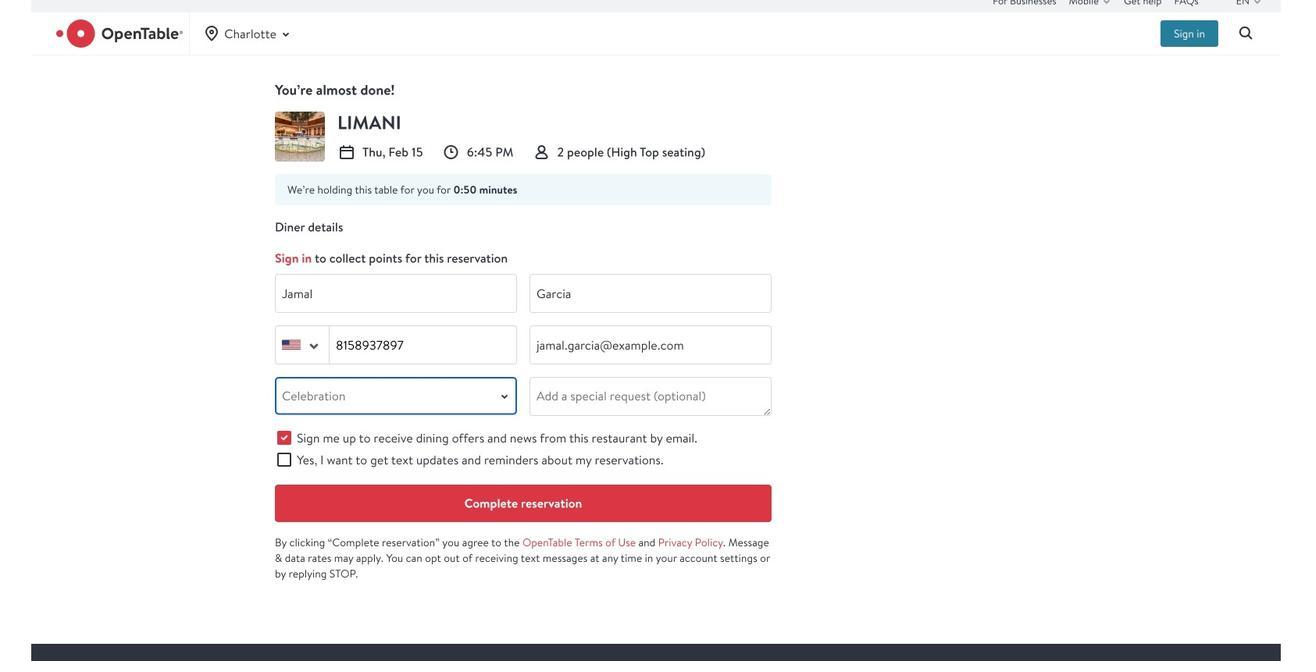 Task type: describe. For each thing, give the bounding box(es) containing it.
Email email field
[[530, 327, 771, 364]]

Phone number telephone field
[[330, 327, 516, 364]]

you're almost done! element
[[275, 80, 772, 99]]

opentable logo image
[[56, 20, 183, 48]]

Last name text field
[[530, 275, 771, 312]]



Task type: vqa. For each thing, say whether or not it's contained in the screenshot.
You'Re Almost Done! element
yes



Task type: locate. For each thing, give the bounding box(es) containing it.
First name text field
[[276, 275, 516, 312]]

Add a special request (optional) text field
[[530, 378, 771, 416]]



